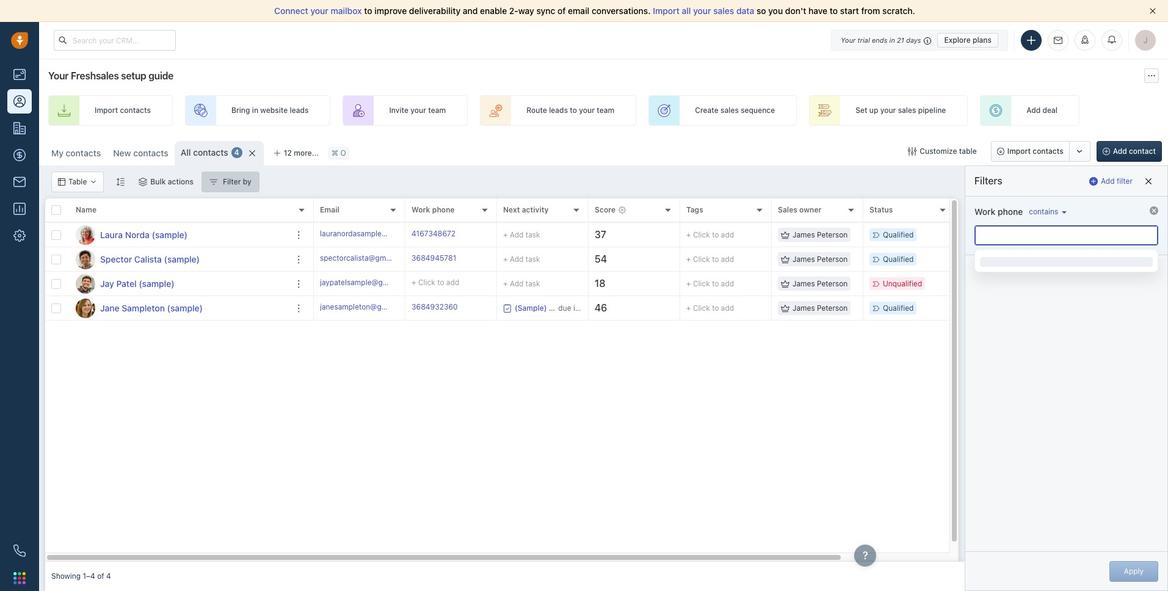 Task type: locate. For each thing, give the bounding box(es) containing it.
plans
[[973, 35, 992, 44]]

ends
[[872, 36, 888, 44]]

your freshsales setup guide
[[48, 70, 173, 81]]

actions
[[168, 177, 194, 186]]

from
[[861, 5, 880, 16]]

46
[[595, 302, 607, 313]]

None text field
[[978, 227, 1152, 244]]

norda
[[125, 229, 150, 240]]

0 horizontal spatial team
[[428, 106, 446, 115]]

1 horizontal spatial 4
[[234, 148, 239, 157]]

(sample) right calista
[[164, 254, 200, 264]]

0 vertical spatial in
[[889, 36, 895, 44]]

in right bring
[[252, 106, 258, 115]]

1 horizontal spatial in
[[889, 36, 895, 44]]

2 qualified from the top
[[883, 255, 914, 264]]

1 vertical spatial task
[[526, 254, 540, 264]]

1 horizontal spatial leads
[[549, 106, 568, 115]]

task for 18
[[526, 279, 540, 288]]

+ add task
[[503, 230, 540, 239], [503, 254, 540, 264], [503, 279, 540, 288]]

mailbox
[[331, 5, 362, 16]]

contacts right new
[[133, 148, 168, 158]]

spector calista (sample)
[[100, 254, 200, 264]]

j image
[[76, 274, 95, 293], [76, 298, 95, 318]]

4 + click to add from the top
[[686, 303, 734, 313]]

row group containing 37
[[314, 223, 1071, 321]]

jane sampleton (sample)
[[100, 303, 203, 313]]

0 horizontal spatial work phone
[[412, 205, 455, 215]]

your right the route
[[579, 106, 595, 115]]

work up 4167348672
[[412, 205, 430, 215]]

1 qualified from the top
[[883, 230, 914, 239]]

your left freshsales
[[48, 70, 69, 81]]

2 leads from the left
[[549, 106, 568, 115]]

import
[[653, 5, 680, 16], [95, 106, 118, 115], [1008, 147, 1031, 156]]

set up your sales pipeline
[[856, 106, 946, 115]]

s image
[[76, 249, 95, 269]]

j image left jane
[[76, 298, 95, 318]]

qualified for 46
[[883, 303, 914, 313]]

new contacts button
[[107, 141, 175, 165], [113, 148, 168, 158]]

your inside set up your sales pipeline link
[[880, 106, 896, 115]]

0 vertical spatial j image
[[76, 274, 95, 293]]

jaypatelsample@gmail.com
[[320, 278, 414, 287]]

3 task from the top
[[526, 279, 540, 288]]

3 james from the top
[[793, 279, 815, 288]]

o
[[340, 149, 346, 158]]

my contacts
[[51, 148, 101, 158]]

0 vertical spatial task
[[526, 230, 540, 239]]

leads right the route
[[549, 106, 568, 115]]

close image
[[1150, 8, 1156, 14]]

sales inside create sales sequence "link"
[[721, 106, 739, 115]]

contacts down deal
[[1033, 147, 1064, 156]]

2 james peterson from the top
[[793, 255, 848, 264]]

filters
[[975, 175, 1003, 186]]

(sample) right sampleton
[[167, 303, 203, 313]]

0 horizontal spatial import
[[95, 106, 118, 115]]

import inside import contacts link
[[95, 106, 118, 115]]

freshworks switcher image
[[13, 572, 26, 584]]

setup
[[121, 70, 146, 81]]

(sample) inside spector calista (sample) link
[[164, 254, 200, 264]]

2 task from the top
[[526, 254, 540, 264]]

don't
[[785, 5, 806, 16]]

0 vertical spatial of
[[558, 5, 566, 16]]

your
[[311, 5, 328, 16], [693, 5, 711, 16], [411, 106, 426, 115], [579, 106, 595, 115], [880, 106, 896, 115]]

import contacts
[[95, 106, 151, 115], [1008, 147, 1064, 156]]

1 vertical spatial your
[[48, 70, 69, 81]]

2 vertical spatial + add task
[[503, 279, 540, 288]]

qualified up unqualified
[[883, 255, 914, 264]]

of right 1–4 in the bottom left of the page
[[97, 572, 104, 581]]

phone up 4167348672
[[432, 205, 455, 215]]

3 peterson from the top
[[817, 279, 848, 288]]

1 vertical spatial import contacts
[[1008, 147, 1064, 156]]

qualified down unqualified
[[883, 303, 914, 313]]

1 peterson from the top
[[817, 230, 848, 239]]

3684945781
[[412, 253, 456, 263]]

your right invite
[[411, 106, 426, 115]]

0 horizontal spatial import contacts
[[95, 106, 151, 115]]

3 + click to add from the top
[[686, 279, 734, 288]]

spector
[[100, 254, 132, 264]]

+ click to add for 37
[[686, 230, 734, 239]]

you
[[768, 5, 783, 16]]

import down add deal link
[[1008, 147, 1031, 156]]

task
[[526, 230, 540, 239], [526, 254, 540, 264], [526, 279, 540, 288]]

task for 54
[[526, 254, 540, 264]]

qualified for 37
[[883, 230, 914, 239]]

sales left pipeline
[[898, 106, 916, 115]]

phone left contains
[[998, 206, 1023, 217]]

(sample)
[[152, 229, 188, 240], [164, 254, 200, 264], [139, 278, 174, 289], [167, 303, 203, 313]]

12 more... button
[[267, 145, 326, 162]]

new contacts
[[113, 148, 168, 158]]

4 james from the top
[[793, 303, 815, 313]]

invite your team
[[389, 106, 446, 115]]

james peterson for 18
[[793, 279, 848, 288]]

import contacts down add deal link
[[1008, 147, 1064, 156]]

james for 18
[[793, 279, 815, 288]]

explore
[[944, 35, 971, 44]]

add for 46
[[721, 303, 734, 313]]

qualified down "status"
[[883, 230, 914, 239]]

peterson for 46
[[817, 303, 848, 313]]

add deal link
[[980, 95, 1080, 126]]

container_wx8msf4aqz5i3rn1 image
[[908, 147, 917, 156], [209, 178, 218, 186], [781, 231, 790, 239], [781, 255, 790, 264]]

1 horizontal spatial your
[[841, 36, 856, 44]]

0 vertical spatial + add task
[[503, 230, 540, 239]]

+ add task for 18
[[503, 279, 540, 288]]

connect your mailbox link
[[274, 5, 364, 16]]

import contacts for import contacts button
[[1008, 147, 1064, 156]]

all contacts 4
[[181, 147, 239, 158]]

james peterson for 37
[[793, 230, 848, 239]]

route
[[527, 106, 547, 115]]

1 horizontal spatial import contacts
[[1008, 147, 1064, 156]]

3 qualified from the top
[[883, 303, 914, 313]]

2 vertical spatial qualified
[[883, 303, 914, 313]]

import contacts link
[[48, 95, 173, 126]]

press space to select this row. row containing 37
[[314, 223, 1071, 247]]

phone image
[[13, 545, 26, 557]]

add
[[721, 230, 734, 239], [721, 255, 734, 264], [446, 278, 459, 287], [721, 279, 734, 288], [721, 303, 734, 313]]

(sample) inside jane sampleton (sample) link
[[167, 303, 203, 313]]

4 right 1–4 in the bottom left of the page
[[106, 572, 111, 581]]

so
[[757, 5, 766, 16]]

2 peterson from the top
[[817, 255, 848, 264]]

2 team from the left
[[597, 106, 614, 115]]

1 vertical spatial of
[[97, 572, 104, 581]]

1 horizontal spatial of
[[558, 5, 566, 16]]

2 vertical spatial task
[[526, 279, 540, 288]]

my
[[51, 148, 63, 158]]

1 vertical spatial + add task
[[503, 254, 540, 264]]

work
[[412, 205, 430, 215], [975, 206, 996, 217]]

2 + add task from the top
[[503, 254, 540, 264]]

4 up 'filter by'
[[234, 148, 239, 157]]

(sample) inside jay patel (sample) link
[[139, 278, 174, 289]]

import contacts for import contacts link
[[95, 106, 151, 115]]

sales right create
[[721, 106, 739, 115]]

4167348672 link
[[412, 228, 456, 241]]

peterson
[[817, 230, 848, 239], [817, 255, 848, 264], [817, 279, 848, 288], [817, 303, 848, 313]]

work down filters
[[975, 206, 996, 217]]

⌘ o
[[332, 149, 346, 158]]

add for 37
[[721, 230, 734, 239]]

work phone down filters
[[975, 206, 1023, 217]]

import contacts button
[[991, 141, 1070, 162]]

import inside import contacts button
[[1008, 147, 1031, 156]]

grid
[[45, 198, 1071, 562]]

leads right website
[[290, 106, 309, 115]]

to
[[364, 5, 372, 16], [830, 5, 838, 16], [570, 106, 577, 115], [712, 230, 719, 239], [712, 255, 719, 264], [437, 278, 444, 287], [712, 279, 719, 288], [712, 303, 719, 313]]

1 + click to add from the top
[[686, 230, 734, 239]]

laura norda (sample) link
[[100, 229, 188, 241]]

your right up
[[880, 106, 896, 115]]

import down your freshsales setup guide
[[95, 106, 118, 115]]

0 vertical spatial your
[[841, 36, 856, 44]]

0 vertical spatial import
[[653, 5, 680, 16]]

2 horizontal spatial import
[[1008, 147, 1031, 156]]

1 j image from the top
[[76, 274, 95, 293]]

calista
[[134, 254, 162, 264]]

contacts right all
[[193, 147, 228, 158]]

(sample) up jane sampleton (sample)
[[139, 278, 174, 289]]

2 j image from the top
[[76, 298, 95, 318]]

1 horizontal spatial team
[[597, 106, 614, 115]]

in
[[889, 36, 895, 44], [252, 106, 258, 115]]

spectorcalista@gmail.com
[[320, 253, 411, 263]]

laura norda (sample)
[[100, 229, 188, 240]]

1 horizontal spatial work phone
[[975, 206, 1023, 217]]

peterson for 18
[[817, 279, 848, 288]]

import contacts inside button
[[1008, 147, 1064, 156]]

james for 54
[[793, 255, 815, 264]]

import left 'all'
[[653, 5, 680, 16]]

(sample) inside laura norda (sample) link
[[152, 229, 188, 240]]

3 james peterson from the top
[[793, 279, 848, 288]]

your for your freshsales setup guide
[[48, 70, 69, 81]]

+ click to add
[[686, 230, 734, 239], [686, 255, 734, 264], [686, 279, 734, 288], [686, 303, 734, 313]]

in left 21
[[889, 36, 895, 44]]

1 + add task from the top
[[503, 230, 540, 239]]

j image left jay
[[76, 274, 95, 293]]

create
[[695, 106, 719, 115]]

4
[[234, 148, 239, 157], [106, 572, 111, 581]]

1 task from the top
[[526, 230, 540, 239]]

james for 37
[[793, 230, 815, 239]]

0 horizontal spatial phone
[[432, 205, 455, 215]]

1 james peterson from the top
[[793, 230, 848, 239]]

1 vertical spatial qualified
[[883, 255, 914, 264]]

0 horizontal spatial 4
[[106, 572, 111, 581]]

import for import contacts button
[[1008, 147, 1031, 156]]

2 + click to add from the top
[[686, 255, 734, 264]]

press space to select this row. row
[[45, 223, 314, 247], [314, 223, 1071, 247], [45, 247, 314, 272], [314, 247, 1071, 272], [45, 272, 314, 296], [314, 272, 1071, 296], [45, 296, 314, 321], [314, 296, 1071, 321]]

2 vertical spatial import
[[1008, 147, 1031, 156]]

jay patel (sample) link
[[100, 278, 174, 290]]

+ click to add for 46
[[686, 303, 734, 313]]

import contacts down setup
[[95, 106, 151, 115]]

leads
[[290, 106, 309, 115], [549, 106, 568, 115]]

new
[[113, 148, 131, 158]]

4 peterson from the top
[[817, 303, 848, 313]]

0 horizontal spatial in
[[252, 106, 258, 115]]

0 horizontal spatial your
[[48, 70, 69, 81]]

1 james from the top
[[793, 230, 815, 239]]

your left trial
[[841, 36, 856, 44]]

grid containing 37
[[45, 198, 1071, 562]]

add inside button
[[1113, 147, 1127, 156]]

0 vertical spatial qualified
[[883, 230, 914, 239]]

your right 'all'
[[693, 5, 711, 16]]

press space to select this row. row containing spector calista (sample)
[[45, 247, 314, 272]]

row group
[[45, 223, 314, 321], [314, 223, 1071, 321]]

2 row group from the left
[[314, 223, 1071, 321]]

work phone up 4167348672
[[412, 205, 455, 215]]

(sample) down name row
[[152, 229, 188, 240]]

0 vertical spatial import contacts
[[95, 106, 151, 115]]

(sample) for jay patel (sample)
[[139, 278, 174, 289]]

2 james from the top
[[793, 255, 815, 264]]

click for 46
[[693, 303, 710, 313]]

0 vertical spatial 4
[[234, 148, 239, 157]]

peterson for 54
[[817, 255, 848, 264]]

activity
[[522, 205, 549, 215]]

(sample) for laura norda (sample)
[[152, 229, 188, 240]]

email
[[568, 5, 590, 16]]

sales
[[713, 5, 734, 16], [721, 106, 739, 115], [898, 106, 916, 115]]

days
[[906, 36, 921, 44]]

filter
[[1117, 176, 1133, 186]]

j image for jane sampleton (sample)
[[76, 298, 95, 318]]

4 james peterson from the top
[[793, 303, 848, 313]]

bulk actions button
[[131, 172, 201, 192]]

press space to select this row. row containing 18
[[314, 272, 1071, 296]]

sales
[[778, 205, 798, 215]]

1 row group from the left
[[45, 223, 314, 321]]

0 horizontal spatial leads
[[290, 106, 309, 115]]

1 vertical spatial import
[[95, 106, 118, 115]]

of right sync
[[558, 5, 566, 16]]

sampleton
[[122, 303, 165, 313]]

sales inside set up your sales pipeline link
[[898, 106, 916, 115]]

1 vertical spatial j image
[[76, 298, 95, 318]]

3 + add task from the top
[[503, 279, 540, 288]]

press space to select this row. row containing 54
[[314, 247, 1071, 272]]

container_wx8msf4aqz5i3rn1 image
[[139, 178, 147, 186], [781, 279, 790, 288], [503, 304, 512, 312], [781, 304, 790, 312]]

1 vertical spatial 4
[[106, 572, 111, 581]]

pipeline
[[918, 106, 946, 115]]

customize table button
[[900, 141, 985, 162]]



Task type: vqa. For each thing, say whether or not it's contained in the screenshot.
"+ Click to add" related to 54
yes



Task type: describe. For each thing, give the bounding box(es) containing it.
filter by
[[223, 177, 251, 186]]

+ add task for 37
[[503, 230, 540, 239]]

container_wx8msf4aqz5i3rn1 image inside bulk actions button
[[139, 178, 147, 186]]

showing 1–4 of 4
[[51, 572, 111, 581]]

website
[[260, 106, 288, 115]]

your trial ends in 21 days
[[841, 36, 921, 44]]

task for 37
[[526, 230, 540, 239]]

route leads to your team link
[[480, 95, 636, 126]]

contacts inside button
[[1033, 147, 1064, 156]]

+ add task for 54
[[503, 254, 540, 264]]

12
[[284, 148, 292, 158]]

contact
[[1129, 147, 1156, 156]]

press space to select this row. row containing laura norda (sample)
[[45, 223, 314, 247]]

sales owner
[[778, 205, 822, 215]]

your left the mailbox
[[311, 5, 328, 16]]

your inside route leads to your team link
[[579, 106, 595, 115]]

2-
[[509, 5, 518, 16]]

j image for jay patel (sample)
[[76, 274, 95, 293]]

⌘
[[332, 149, 338, 158]]

your for your trial ends in 21 days
[[841, 36, 856, 44]]

connect your mailbox to improve deliverability and enable 2-way sync of email conversations. import all your sales data so you don't have to start from scratch.
[[274, 5, 915, 16]]

add deal
[[1027, 106, 1058, 115]]

create sales sequence
[[695, 106, 775, 115]]

1 leads from the left
[[290, 106, 309, 115]]

filter by button
[[201, 172, 259, 192]]

email
[[320, 205, 339, 215]]

add for 18
[[721, 279, 734, 288]]

container_wx8msf4aqz5i3rn1 image inside customize table button
[[908, 147, 917, 156]]

l image
[[76, 225, 95, 245]]

12 more...
[[284, 148, 319, 158]]

37
[[595, 229, 606, 240]]

table
[[959, 147, 977, 156]]

peterson for 37
[[817, 230, 848, 239]]

filter
[[223, 177, 241, 186]]

next
[[503, 205, 520, 215]]

explore plans
[[944, 35, 992, 44]]

+ click to add for 54
[[686, 255, 734, 264]]

54
[[595, 253, 607, 264]]

phone element
[[7, 539, 32, 563]]

contacts down setup
[[120, 106, 151, 115]]

click for 37
[[693, 230, 710, 239]]

click for 54
[[693, 255, 710, 264]]

contains
[[1029, 207, 1059, 216]]

tags
[[686, 205, 703, 215]]

1 horizontal spatial phone
[[998, 206, 1023, 217]]

name row
[[45, 198, 314, 223]]

and
[[463, 5, 478, 16]]

+ click to add for 18
[[686, 279, 734, 288]]

1 vertical spatial in
[[252, 106, 258, 115]]

lauranordasample@gmail.com link
[[320, 228, 424, 241]]

your inside invite your team link
[[411, 106, 426, 115]]

contains button
[[1026, 207, 1067, 217]]

set
[[856, 106, 867, 115]]

conversations.
[[592, 5, 651, 16]]

status
[[870, 205, 893, 215]]

spector calista (sample) link
[[100, 253, 200, 265]]

3684945781 link
[[412, 253, 456, 266]]

press space to select this row. row containing 46
[[314, 296, 1071, 321]]

scratch.
[[883, 5, 915, 16]]

add filter
[[1101, 176, 1133, 186]]

james for 46
[[793, 303, 815, 313]]

qualified for 54
[[883, 255, 914, 264]]

up
[[869, 106, 878, 115]]

jane
[[100, 303, 119, 313]]

customize table
[[920, 147, 977, 156]]

1 horizontal spatial import
[[653, 5, 680, 16]]

route leads to your team
[[527, 106, 614, 115]]

add contact
[[1113, 147, 1156, 156]]

jay patel (sample)
[[100, 278, 174, 289]]

trial
[[858, 36, 870, 44]]

janesampleton@gmail.com link
[[320, 302, 412, 315]]

all
[[181, 147, 191, 158]]

press space to select this row. row containing jane sampleton (sample)
[[45, 296, 314, 321]]

0 horizontal spatial work
[[412, 205, 430, 215]]

jaypatelsample@gmail.com + click to add
[[320, 278, 459, 287]]

sequence
[[741, 106, 775, 115]]

row group containing laura norda (sample)
[[45, 223, 314, 321]]

deal
[[1043, 106, 1058, 115]]

lauranordasample@gmail.com
[[320, 229, 424, 238]]

add filter link
[[1090, 171, 1133, 191]]

james peterson for 46
[[793, 303, 848, 313]]

owner
[[799, 205, 822, 215]]

container_wx8msf4aqz5i3rn1 image inside filter by button
[[209, 178, 218, 186]]

click for 18
[[693, 279, 710, 288]]

janesampleton@gmail.com 3684932360
[[320, 302, 458, 311]]

invite your team link
[[343, 95, 468, 126]]

jaypatelsample@gmail.com link
[[320, 277, 414, 290]]

unqualified
[[883, 279, 922, 288]]

(sample) for spector calista (sample)
[[164, 254, 200, 264]]

by
[[243, 177, 251, 186]]

add for 54
[[721, 255, 734, 264]]

sync
[[536, 5, 555, 16]]

1–4
[[83, 572, 95, 581]]

more...
[[294, 148, 319, 158]]

name
[[76, 205, 97, 215]]

jane sampleton (sample) link
[[100, 302, 203, 314]]

0 horizontal spatial of
[[97, 572, 104, 581]]

press space to select this row. row containing jay patel (sample)
[[45, 272, 314, 296]]

all contacts link
[[181, 147, 228, 159]]

data
[[736, 5, 754, 16]]

enable
[[480, 5, 507, 16]]

explore plans link
[[938, 33, 998, 47]]

set up your sales pipeline link
[[809, 95, 968, 126]]

sales left data
[[713, 5, 734, 16]]

(sample) for jane sampleton (sample)
[[167, 303, 203, 313]]

spectorcalista@gmail.com link
[[320, 253, 411, 266]]

janesampleton@gmail.com
[[320, 302, 412, 311]]

import contacts group
[[991, 141, 1091, 162]]

add contact button
[[1097, 141, 1162, 162]]

showing
[[51, 572, 81, 581]]

create sales sequence link
[[649, 95, 797, 126]]

import for import contacts link
[[95, 106, 118, 115]]

james peterson for 54
[[793, 255, 848, 264]]

bring
[[231, 106, 250, 115]]

way
[[518, 5, 534, 16]]

1 team from the left
[[428, 106, 446, 115]]

contacts right my
[[66, 148, 101, 158]]

4 inside all contacts 4
[[234, 148, 239, 157]]

invite
[[389, 106, 409, 115]]

1 horizontal spatial work
[[975, 206, 996, 217]]

Search your CRM... text field
[[54, 30, 176, 51]]



